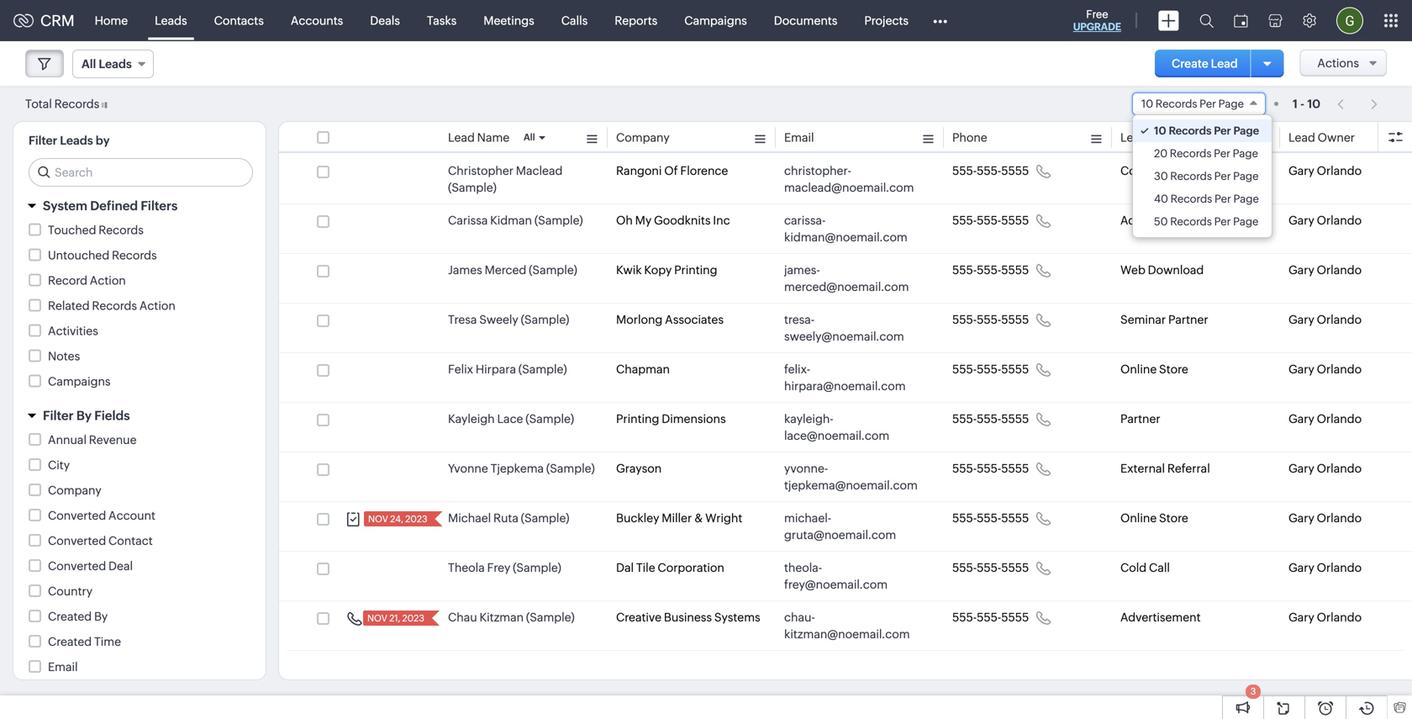 Task type: vqa. For each thing, say whether or not it's contained in the screenshot.
Meetings link
yes



Task type: locate. For each thing, give the bounding box(es) containing it.
page down the 30 records per page
[[1234, 193, 1260, 205]]

orlando for carissa- kidman@noemail.com
[[1318, 214, 1363, 227]]

page for 30 records per page option
[[1234, 170, 1259, 183]]

orlando for chau- kitzman@noemail.com
[[1318, 611, 1363, 624]]

owner
[[1318, 131, 1356, 144]]

5555 for kayleigh- lace@noemail.com
[[1002, 412, 1030, 426]]

1 vertical spatial nov
[[368, 613, 388, 624]]

0 vertical spatial 10 records per page
[[1142, 98, 1245, 110]]

1 vertical spatial cold
[[1121, 561, 1147, 574]]

per up the 30 records per page
[[1215, 147, 1231, 160]]

1 cold from the top
[[1121, 164, 1147, 177]]

4 555-555-5555 from the top
[[953, 313, 1030, 326]]

0 vertical spatial printing
[[675, 263, 718, 277]]

all inside field
[[82, 57, 96, 71]]

1 orlando from the top
[[1318, 164, 1363, 177]]

0 vertical spatial nov
[[368, 514, 388, 524]]

my
[[636, 214, 652, 227]]

(sample) right hirpara on the left
[[519, 362, 567, 376]]

defined
[[90, 198, 138, 213]]

2023 right 21,
[[402, 613, 425, 624]]

kwik
[[616, 263, 642, 277]]

1 vertical spatial all
[[524, 132, 535, 143]]

action
[[90, 274, 126, 287], [139, 299, 176, 312]]

7 gary from the top
[[1289, 462, 1315, 475]]

2 online from the top
[[1121, 511, 1157, 525]]

6 gary from the top
[[1289, 412, 1315, 426]]

3 gary orlando from the top
[[1289, 263, 1363, 277]]

5555 for chau- kitzman@noemail.com
[[1002, 611, 1030, 624]]

10 inside option
[[1155, 124, 1167, 137]]

1 gary from the top
[[1289, 164, 1315, 177]]

(sample) right the "frey"
[[513, 561, 562, 574]]

inc
[[713, 214, 731, 227]]

Search text field
[[29, 159, 252, 186]]

0 horizontal spatial leads
[[60, 134, 93, 147]]

(sample) inside yvonne tjepkema (sample) link
[[547, 462, 595, 475]]

7 555-555-5555 from the top
[[953, 462, 1030, 475]]

lead for lead name
[[448, 131, 475, 144]]

michael ruta (sample) link
[[448, 510, 570, 526]]

0 horizontal spatial printing
[[616, 412, 660, 426]]

created down country
[[48, 610, 92, 623]]

filter by fields button
[[13, 401, 266, 431]]

1 advertisement from the top
[[1121, 214, 1201, 227]]

buckley miller & wright
[[616, 511, 743, 525]]

(sample) inside felix hirpara (sample) link
[[519, 362, 567, 376]]

6 5555 from the top
[[1002, 412, 1030, 426]]

(sample) for yvonne tjepkema (sample)
[[547, 462, 595, 475]]

carissa- kidman@noemail.com link
[[785, 212, 919, 246]]

nov left 24,
[[368, 514, 388, 524]]

2 vertical spatial leads
[[60, 134, 93, 147]]

gary orlando
[[1289, 164, 1363, 177], [1289, 214, 1363, 227], [1289, 263, 1363, 277], [1289, 313, 1363, 326], [1289, 362, 1363, 376], [1289, 412, 1363, 426], [1289, 462, 1363, 475], [1289, 511, 1363, 525], [1289, 561, 1363, 574], [1289, 611, 1363, 624]]

2023 for chau kitzman (sample)
[[402, 613, 425, 624]]

10 up lead source
[[1142, 98, 1154, 110]]

(sample) right "kitzman" at the bottom
[[526, 611, 575, 624]]

(sample) right the tjepkema at the bottom left of the page
[[547, 462, 595, 475]]

all up maclead
[[524, 132, 535, 143]]

by for filter
[[76, 408, 92, 423]]

nov for michael
[[368, 514, 388, 524]]

filter inside dropdown button
[[43, 408, 74, 423]]

7 gary orlando from the top
[[1289, 462, 1363, 475]]

(sample) inside james merced (sample) link
[[529, 263, 578, 277]]

advertisement for chau- kitzman@noemail.com
[[1121, 611, 1201, 624]]

0 vertical spatial company
[[616, 131, 670, 144]]

(sample) right kidman
[[535, 214, 583, 227]]

action down untouched records
[[139, 299, 176, 312]]

partner right seminar
[[1169, 313, 1209, 326]]

fields
[[94, 408, 130, 423]]

by inside dropdown button
[[76, 408, 92, 423]]

0 vertical spatial by
[[76, 408, 92, 423]]

created
[[48, 610, 92, 623], [48, 635, 92, 648]]

christopher
[[448, 164, 514, 177]]

0 horizontal spatial by
[[76, 408, 92, 423]]

1 vertical spatial 10 records per page
[[1155, 124, 1260, 137]]

per down the 30 records per page
[[1215, 193, 1232, 205]]

created by
[[48, 610, 108, 623]]

2023
[[406, 514, 428, 524], [402, 613, 425, 624]]

10 gary from the top
[[1289, 611, 1315, 624]]

0 vertical spatial call
[[1150, 164, 1171, 177]]

action up related records action
[[90, 274, 126, 287]]

yvonne-
[[785, 462, 829, 475]]

online store for felix- hirpara@noemail.com
[[1121, 362, 1189, 376]]

records inside 30 records per page option
[[1171, 170, 1213, 183]]

0 vertical spatial online
[[1121, 362, 1157, 376]]

1 vertical spatial printing
[[616, 412, 660, 426]]

grayson
[[616, 462, 662, 475]]

per down 40 records per page
[[1215, 215, 1232, 228]]

row group
[[279, 155, 1413, 651]]

leads inside field
[[99, 57, 132, 71]]

christopher- maclead@noemail.com link
[[785, 162, 919, 196]]

1 converted from the top
[[48, 509, 106, 522]]

2 orlando from the top
[[1318, 214, 1363, 227]]

lead left "source"
[[1121, 131, 1148, 144]]

partner up external
[[1121, 412, 1161, 426]]

online
[[1121, 362, 1157, 376], [1121, 511, 1157, 525]]

profile element
[[1327, 0, 1374, 41]]

30 records per page option
[[1134, 165, 1273, 188]]

1 horizontal spatial action
[[139, 299, 176, 312]]

0 horizontal spatial company
[[48, 484, 101, 497]]

4 5555 from the top
[[1002, 313, 1030, 326]]

0 vertical spatial filter
[[29, 134, 57, 147]]

1 created from the top
[[48, 610, 92, 623]]

filters
[[141, 198, 178, 213]]

1 vertical spatial by
[[94, 610, 108, 623]]

contact
[[109, 534, 153, 548]]

5 555-555-5555 from the top
[[953, 362, 1030, 376]]

list box
[[1134, 115, 1273, 237]]

all for all
[[524, 132, 535, 143]]

(sample) inside theola frey (sample) link
[[513, 561, 562, 574]]

1 vertical spatial action
[[139, 299, 176, 312]]

chau- kitzman@noemail.com
[[785, 611, 910, 641]]

0 horizontal spatial all
[[82, 57, 96, 71]]

0 vertical spatial email
[[785, 131, 815, 144]]

lead right create
[[1212, 57, 1239, 70]]

8 5555 from the top
[[1002, 511, 1030, 525]]

2 store from the top
[[1160, 511, 1189, 525]]

(sample) inside carissa kidman (sample) link
[[535, 214, 583, 227]]

all leads
[[82, 57, 132, 71]]

deals link
[[357, 0, 414, 41]]

gary orlando for yvonne- tjepkema@noemail.com
[[1289, 462, 1363, 475]]

gary for felix- hirpara@noemail.com
[[1289, 362, 1315, 376]]

per up 40 records per page
[[1215, 170, 1232, 183]]

cold call for theola- frey@noemail.com
[[1121, 561, 1171, 574]]

1 online from the top
[[1121, 362, 1157, 376]]

8 gary from the top
[[1289, 511, 1315, 525]]

gary orlando for carissa- kidman@noemail.com
[[1289, 214, 1363, 227]]

online for felix- hirpara@noemail.com
[[1121, 362, 1157, 376]]

michael- gruta@noemail.com
[[785, 511, 897, 542]]

tasks
[[427, 14, 457, 27]]

cold for theola- frey@noemail.com
[[1121, 561, 1147, 574]]

page for '50 records per page' option
[[1234, 215, 1259, 228]]

1 cold call from the top
[[1121, 164, 1171, 177]]

10 Records Per Page field
[[1133, 93, 1267, 115]]

1 vertical spatial campaigns
[[48, 375, 111, 388]]

10 5555 from the top
[[1002, 611, 1030, 624]]

1 vertical spatial leads
[[99, 57, 132, 71]]

email down created time
[[48, 660, 78, 674]]

10 records per page inside field
[[1142, 98, 1245, 110]]

1 store from the top
[[1160, 362, 1189, 376]]

orlando for christopher- maclead@noemail.com
[[1318, 164, 1363, 177]]

frey@noemail.com
[[785, 578, 888, 591]]

campaigns link
[[671, 0, 761, 41]]

1 vertical spatial cold call
[[1121, 561, 1171, 574]]

lead left name
[[448, 131, 475, 144]]

2023 inside nov 24, 2023 'link'
[[406, 514, 428, 524]]

james
[[448, 263, 483, 277]]

per up 10 records per page option
[[1200, 98, 1217, 110]]

(sample) down christopher
[[448, 181, 497, 194]]

online store
[[1121, 362, 1189, 376], [1121, 511, 1189, 525]]

records
[[54, 97, 99, 111], [1156, 98, 1198, 110], [1169, 124, 1212, 137], [1171, 147, 1212, 160], [1171, 170, 1213, 183], [1171, 193, 1213, 205], [1171, 215, 1213, 228], [99, 223, 144, 237], [112, 249, 157, 262], [92, 299, 137, 312]]

2 converted from the top
[[48, 534, 106, 548]]

7 5555 from the top
[[1002, 462, 1030, 475]]

0 vertical spatial cold
[[1121, 164, 1147, 177]]

2 gary orlando from the top
[[1289, 214, 1363, 227]]

gary for chau- kitzman@noemail.com
[[1289, 611, 1315, 624]]

3 orlando from the top
[[1318, 263, 1363, 277]]

1 5555 from the top
[[1002, 164, 1030, 177]]

leads right home
[[155, 14, 187, 27]]

deals
[[370, 14, 400, 27]]

1 horizontal spatial partner
[[1169, 313, 1209, 326]]

2 call from the top
[[1150, 561, 1171, 574]]

page
[[1219, 98, 1245, 110], [1234, 124, 1260, 137], [1233, 147, 1259, 160], [1234, 170, 1259, 183], [1234, 193, 1260, 205], [1234, 215, 1259, 228]]

10 records per page up 20 records per page
[[1155, 124, 1260, 137]]

4 orlando from the top
[[1318, 313, 1363, 326]]

lead for lead source
[[1121, 131, 1148, 144]]

2 5555 from the top
[[1002, 214, 1030, 227]]

5 gary from the top
[[1289, 362, 1315, 376]]

kayleigh- lace@noemail.com
[[785, 412, 890, 442]]

5555 for carissa- kidman@noemail.com
[[1002, 214, 1030, 227]]

10 gary orlando from the top
[[1289, 611, 1363, 624]]

555-555-5555 for yvonne- tjepkema@noemail.com
[[953, 462, 1030, 475]]

converted up converted deal
[[48, 534, 106, 548]]

gary orlando for james- merced@noemail.com
[[1289, 263, 1363, 277]]

felix hirpara (sample)
[[448, 362, 567, 376]]

yvonne- tjepkema@noemail.com link
[[785, 460, 919, 494]]

3 converted from the top
[[48, 559, 106, 573]]

2 555-555-5555 from the top
[[953, 214, 1030, 227]]

0 horizontal spatial campaigns
[[48, 375, 111, 388]]

online down external
[[1121, 511, 1157, 525]]

tile
[[637, 561, 656, 574]]

records down 10 records per page option
[[1171, 147, 1212, 160]]

(sample) right lace at the bottom left
[[526, 412, 574, 426]]

2 cold from the top
[[1121, 561, 1147, 574]]

page up 20 records per page
[[1234, 124, 1260, 137]]

gary orlando for christopher- maclead@noemail.com
[[1289, 164, 1363, 177]]

tresa
[[448, 313, 477, 326]]

create lead
[[1172, 57, 1239, 70]]

related records action
[[48, 299, 176, 312]]

seminar
[[1121, 313, 1167, 326]]

1 horizontal spatial company
[[616, 131, 670, 144]]

account
[[109, 509, 155, 522]]

3 5555 from the top
[[1002, 263, 1030, 277]]

2 gary from the top
[[1289, 214, 1315, 227]]

partner
[[1169, 313, 1209, 326], [1121, 412, 1161, 426]]

referral
[[1168, 462, 1211, 475]]

cold
[[1121, 164, 1147, 177], [1121, 561, 1147, 574]]

records inside 20 records per page option
[[1171, 147, 1212, 160]]

(sample) inside tresa sweely (sample) link
[[521, 313, 570, 326]]

printing right kopy
[[675, 263, 718, 277]]

9 gary orlando from the top
[[1289, 561, 1363, 574]]

page up 40 records per page
[[1234, 170, 1259, 183]]

(sample) inside kayleigh lace (sample) "link"
[[526, 412, 574, 426]]

records up 20 records per page option
[[1169, 124, 1212, 137]]

gruta@noemail.com
[[785, 528, 897, 542]]

1 horizontal spatial campaigns
[[685, 14, 747, 27]]

leads for filter leads by
[[60, 134, 93, 147]]

of
[[665, 164, 678, 177]]

30
[[1155, 170, 1169, 183]]

5 gary orlando from the top
[[1289, 362, 1363, 376]]

nov left 21,
[[368, 613, 388, 624]]

kayleigh- lace@noemail.com link
[[785, 410, 919, 444]]

advertisement
[[1121, 214, 1201, 227], [1121, 611, 1201, 624]]

10 inside field
[[1142, 98, 1154, 110]]

campaigns
[[685, 14, 747, 27], [48, 375, 111, 388]]

2 cold call from the top
[[1121, 561, 1171, 574]]

(sample) inside chau kitzman (sample) 'link'
[[526, 611, 575, 624]]

0 vertical spatial all
[[82, 57, 96, 71]]

store down external referral
[[1160, 511, 1189, 525]]

converted up country
[[48, 559, 106, 573]]

online down seminar
[[1121, 362, 1157, 376]]

merced
[[485, 263, 527, 277]]

created for created by
[[48, 610, 92, 623]]

email up christopher-
[[785, 131, 815, 144]]

10 records per page up 10 records per page option
[[1142, 98, 1245, 110]]

page up the 30 records per page
[[1233, 147, 1259, 160]]

1
[[1293, 97, 1299, 111]]

michael
[[448, 511, 491, 525]]

6 gary orlando from the top
[[1289, 412, 1363, 426]]

calendar image
[[1235, 14, 1249, 27]]

10 up the 20
[[1155, 124, 1167, 137]]

1 vertical spatial partner
[[1121, 412, 1161, 426]]

0 vertical spatial cold call
[[1121, 164, 1171, 177]]

7 orlando from the top
[[1318, 462, 1363, 475]]

(sample) for carissa kidman (sample)
[[535, 214, 583, 227]]

revenue
[[89, 433, 137, 447]]

records up "source"
[[1156, 98, 1198, 110]]

nov 24, 2023
[[368, 514, 428, 524]]

page down 40 records per page
[[1234, 215, 1259, 228]]

0 vertical spatial 2023
[[406, 514, 428, 524]]

converted up converted contact at the left bottom of the page
[[48, 509, 106, 522]]

navigation
[[1330, 92, 1388, 116]]

all up total records
[[82, 57, 96, 71]]

theola- frey@noemail.com
[[785, 561, 888, 591]]

by for created
[[94, 610, 108, 623]]

1 vertical spatial email
[[48, 660, 78, 674]]

5 5555 from the top
[[1002, 362, 1030, 376]]

6 orlando from the top
[[1318, 412, 1363, 426]]

5555 for tresa- sweely@noemail.com
[[1002, 313, 1030, 326]]

by up annual revenue
[[76, 408, 92, 423]]

-
[[1301, 97, 1305, 111]]

1 vertical spatial filter
[[43, 408, 74, 423]]

records down 40 records per page option
[[1171, 215, 1213, 228]]

5555 for christopher- maclead@noemail.com
[[1002, 164, 1030, 177]]

hirpara
[[476, 362, 516, 376]]

felix-
[[785, 362, 811, 376]]

8 555-555-5555 from the top
[[953, 511, 1030, 525]]

records up '50 records per page' option
[[1171, 193, 1213, 205]]

advertisement for carissa- kidman@noemail.com
[[1121, 214, 1201, 227]]

1 vertical spatial advertisement
[[1121, 611, 1201, 624]]

printing dimensions
[[616, 412, 726, 426]]

1 vertical spatial store
[[1160, 511, 1189, 525]]

0 horizontal spatial action
[[90, 274, 126, 287]]

555-555-5555 for michael- gruta@noemail.com
[[953, 511, 1030, 525]]

10 records per page inside option
[[1155, 124, 1260, 137]]

2 advertisement from the top
[[1121, 611, 1201, 624]]

store for michael- gruta@noemail.com
[[1160, 511, 1189, 525]]

1 vertical spatial online store
[[1121, 511, 1189, 525]]

orlando for felix- hirpara@noemail.com
[[1318, 362, 1363, 376]]

records down 20 records per page option
[[1171, 170, 1213, 183]]

1 horizontal spatial all
[[524, 132, 535, 143]]

meetings link
[[470, 0, 548, 41]]

8 orlando from the top
[[1318, 511, 1363, 525]]

yvonne- tjepkema@noemail.com
[[785, 462, 918, 492]]

store
[[1160, 362, 1189, 376], [1160, 511, 1189, 525]]

contacts link
[[201, 0, 277, 41]]

0 vertical spatial leads
[[155, 14, 187, 27]]

orlando for theola- frey@noemail.com
[[1318, 561, 1363, 574]]

10 555-555-5555 from the top
[[953, 611, 1030, 624]]

0 vertical spatial campaigns
[[685, 14, 747, 27]]

campaigns right reports 'link'
[[685, 14, 747, 27]]

1 555-555-5555 from the top
[[953, 164, 1030, 177]]

555-555-5555 for christopher- maclead@noemail.com
[[953, 164, 1030, 177]]

lead inside button
[[1212, 57, 1239, 70]]

9 gary from the top
[[1289, 561, 1315, 574]]

1 vertical spatial online
[[1121, 511, 1157, 525]]

per up 20 records per page
[[1215, 124, 1232, 137]]

company down city
[[48, 484, 101, 497]]

9 orlando from the top
[[1318, 561, 1363, 574]]

created down created by
[[48, 635, 92, 648]]

lead down - at right top
[[1289, 131, 1316, 144]]

50 records per page option
[[1134, 210, 1273, 233]]

christopher- maclead@noemail.com
[[785, 164, 915, 194]]

8 gary orlando from the top
[[1289, 511, 1363, 525]]

store down seminar partner
[[1160, 362, 1189, 376]]

2 online store from the top
[[1121, 511, 1189, 525]]

1 online store from the top
[[1121, 362, 1189, 376]]

james merced (sample) link
[[448, 262, 578, 278]]

page up 10 records per page option
[[1219, 98, 1245, 110]]

5555 for felix- hirpara@noemail.com
[[1002, 362, 1030, 376]]

online store down external referral
[[1121, 511, 1189, 525]]

4 gary from the top
[[1289, 313, 1315, 326]]

christopher maclead (sample) link
[[448, 162, 600, 196]]

leads
[[155, 14, 187, 27], [99, 57, 132, 71], [60, 134, 93, 147]]

1 horizontal spatial by
[[94, 610, 108, 623]]

leads left by
[[60, 134, 93, 147]]

converted for converted contact
[[48, 534, 106, 548]]

2 vertical spatial converted
[[48, 559, 106, 573]]

upgrade
[[1074, 21, 1122, 32]]

online store down seminar partner
[[1121, 362, 1189, 376]]

lead
[[1212, 57, 1239, 70], [448, 131, 475, 144], [1121, 131, 1148, 144], [1289, 131, 1316, 144]]

leads up the "loading" icon on the top left
[[99, 57, 132, 71]]

filter up annual
[[43, 408, 74, 423]]

40
[[1155, 193, 1169, 205]]

1 horizontal spatial leads
[[99, 57, 132, 71]]

gary for tresa- sweely@noemail.com
[[1289, 313, 1315, 326]]

by up time
[[94, 610, 108, 623]]

(sample) inside christopher maclead (sample)
[[448, 181, 497, 194]]

2023 inside nov 21, 2023 link
[[402, 613, 425, 624]]

555-555-5555 for chau- kitzman@noemail.com
[[953, 611, 1030, 624]]

1 vertical spatial created
[[48, 635, 92, 648]]

0 vertical spatial store
[[1160, 362, 1189, 376]]

email
[[785, 131, 815, 144], [48, 660, 78, 674]]

0 vertical spatial online store
[[1121, 362, 1189, 376]]

(sample) right "merced"
[[529, 263, 578, 277]]

1 vertical spatial call
[[1150, 561, 1171, 574]]

theola- frey@noemail.com link
[[785, 559, 919, 593]]

sweely@noemail.com
[[785, 330, 905, 343]]

yvonne tjepkema (sample)
[[448, 462, 595, 475]]

(sample) right sweely
[[521, 313, 570, 326]]

2023 right 24,
[[406, 514, 428, 524]]

nov inside 'link'
[[368, 514, 388, 524]]

1 vertical spatial converted
[[48, 534, 106, 548]]

1 vertical spatial 2023
[[402, 613, 425, 624]]

filter down total
[[29, 134, 57, 147]]

1 call from the top
[[1150, 164, 1171, 177]]

(sample) for tresa sweely (sample)
[[521, 313, 570, 326]]

0 vertical spatial advertisement
[[1121, 214, 1201, 227]]

5 orlando from the top
[[1318, 362, 1363, 376]]

felix
[[448, 362, 473, 376]]

2 created from the top
[[48, 635, 92, 648]]

gary for kayleigh- lace@noemail.com
[[1289, 412, 1315, 426]]

9 555-555-5555 from the top
[[953, 561, 1030, 574]]

3 555-555-5555 from the top
[[953, 263, 1030, 277]]

1 vertical spatial company
[[48, 484, 101, 497]]

campaigns down notes
[[48, 375, 111, 388]]

6 555-555-5555 from the top
[[953, 412, 1030, 426]]

0 vertical spatial converted
[[48, 509, 106, 522]]

company up rangoni
[[616, 131, 670, 144]]

(sample) inside michael ruta (sample) link
[[521, 511, 570, 525]]

9 5555 from the top
[[1002, 561, 1030, 574]]

0 vertical spatial created
[[48, 610, 92, 623]]

4 gary orlando from the top
[[1289, 313, 1363, 326]]

printing up grayson
[[616, 412, 660, 426]]

gary for james- merced@noemail.com
[[1289, 263, 1315, 277]]

50
[[1155, 215, 1169, 228]]

1 gary orlando from the top
[[1289, 164, 1363, 177]]

2 horizontal spatial leads
[[155, 14, 187, 27]]

web
[[1121, 263, 1146, 277]]

lace@noemail.com
[[785, 429, 890, 442]]

10
[[1308, 97, 1321, 111], [1142, 98, 1154, 110], [1155, 124, 1167, 137]]

(sample) right ruta
[[521, 511, 570, 525]]

50 records per page
[[1155, 215, 1259, 228]]

10 orlando from the top
[[1318, 611, 1363, 624]]

3 gary from the top
[[1289, 263, 1315, 277]]



Task type: describe. For each thing, give the bounding box(es) containing it.
20
[[1155, 147, 1168, 160]]

ruta
[[494, 511, 519, 525]]

records inside 40 records per page option
[[1171, 193, 1213, 205]]

annual revenue
[[48, 433, 137, 447]]

profile image
[[1337, 7, 1364, 34]]

miller
[[662, 511, 692, 525]]

kayleigh lace (sample) link
[[448, 410, 574, 427]]

records down defined
[[99, 223, 144, 237]]

per for 40 records per page option
[[1215, 193, 1232, 205]]

rangoni
[[616, 164, 662, 177]]

christopher-
[[785, 164, 852, 177]]

touched records
[[48, 223, 144, 237]]

morlong
[[616, 313, 663, 326]]

&
[[695, 511, 703, 525]]

total records
[[25, 97, 99, 111]]

documents link
[[761, 0, 851, 41]]

creative
[[616, 611, 662, 624]]

gary orlando for michael- gruta@noemail.com
[[1289, 511, 1363, 525]]

crm
[[40, 12, 75, 29]]

All Leads field
[[72, 50, 154, 78]]

record action
[[48, 274, 126, 287]]

hirpara@noemail.com
[[785, 379, 906, 393]]

carissa kidman (sample)
[[448, 214, 583, 227]]

systems
[[715, 611, 761, 624]]

records inside 10 records per page field
[[1156, 98, 1198, 110]]

(sample) for christopher maclead (sample)
[[448, 181, 497, 194]]

nov for chau
[[368, 613, 388, 624]]

online for michael- gruta@noemail.com
[[1121, 511, 1157, 525]]

create lead button
[[1156, 50, 1255, 77]]

gary for christopher- maclead@noemail.com
[[1289, 164, 1315, 177]]

accounts
[[291, 14, 343, 27]]

records inside 10 records per page option
[[1169, 124, 1212, 137]]

gary for yvonne- tjepkema@noemail.com
[[1289, 462, 1315, 475]]

filter for filter leads by
[[29, 134, 57, 147]]

create menu element
[[1149, 0, 1190, 41]]

tresa-
[[785, 313, 815, 326]]

projects link
[[851, 0, 923, 41]]

theola frey (sample) link
[[448, 559, 562, 576]]

(sample) for chau kitzman (sample)
[[526, 611, 575, 624]]

(sample) for michael ruta (sample)
[[521, 511, 570, 525]]

all for all leads
[[82, 57, 96, 71]]

tresa- sweely@noemail.com
[[785, 313, 905, 343]]

2023 for michael ruta (sample)
[[406, 514, 428, 524]]

merced@noemail.com
[[785, 280, 910, 294]]

1 horizontal spatial email
[[785, 131, 815, 144]]

page for 10 records per page option
[[1234, 124, 1260, 137]]

buckley
[[616, 511, 660, 525]]

converted for converted account
[[48, 509, 106, 522]]

orlando for james- merced@noemail.com
[[1318, 263, 1363, 277]]

logo image
[[13, 14, 34, 27]]

michael ruta (sample)
[[448, 511, 570, 525]]

search image
[[1200, 13, 1214, 28]]

untouched
[[48, 249, 109, 262]]

leads for all leads
[[99, 57, 132, 71]]

converted deal
[[48, 559, 133, 573]]

5555 for theola- frey@noemail.com
[[1002, 561, 1030, 574]]

call for theola- frey@noemail.com
[[1150, 561, 1171, 574]]

theola-
[[785, 561, 823, 574]]

goodknits
[[654, 214, 711, 227]]

free
[[1087, 8, 1109, 21]]

store for felix- hirpara@noemail.com
[[1160, 362, 1189, 376]]

dimensions
[[662, 412, 726, 426]]

list box containing 10 records per page
[[1134, 115, 1273, 237]]

5555 for yvonne- tjepkema@noemail.com
[[1002, 462, 1030, 475]]

converted contact
[[48, 534, 153, 548]]

1 horizontal spatial printing
[[675, 263, 718, 277]]

Other Modules field
[[923, 7, 959, 34]]

external
[[1121, 462, 1166, 475]]

kayleigh
[[448, 412, 495, 426]]

page for 20 records per page option
[[1233, 147, 1259, 160]]

555-555-5555 for carissa- kidman@noemail.com
[[953, 214, 1030, 227]]

filter for filter by fields
[[43, 408, 74, 423]]

per for 20 records per page option
[[1215, 147, 1231, 160]]

orlando for kayleigh- lace@noemail.com
[[1318, 412, 1363, 426]]

created time
[[48, 635, 121, 648]]

notes
[[48, 349, 80, 363]]

calls link
[[548, 0, 602, 41]]

phone
[[953, 131, 988, 144]]

search element
[[1190, 0, 1225, 41]]

records inside '50 records per page' option
[[1171, 215, 1213, 228]]

kitzman@noemail.com
[[785, 627, 910, 641]]

10 right - at right top
[[1308, 97, 1321, 111]]

florence
[[681, 164, 729, 177]]

chau kitzman (sample)
[[448, 611, 575, 624]]

oh my goodknits inc
[[616, 214, 731, 227]]

michael- gruta@noemail.com link
[[785, 510, 919, 543]]

records left the "loading" icon on the top left
[[54, 97, 99, 111]]

555-555-5555 for theola- frey@noemail.com
[[953, 561, 1030, 574]]

gary orlando for chau- kitzman@noemail.com
[[1289, 611, 1363, 624]]

michael-
[[785, 511, 832, 525]]

free upgrade
[[1074, 8, 1122, 32]]

lead source
[[1121, 131, 1189, 144]]

time
[[94, 635, 121, 648]]

(sample) for kayleigh lace (sample)
[[526, 412, 574, 426]]

online store for michael- gruta@noemail.com
[[1121, 511, 1189, 525]]

(sample) for james merced (sample)
[[529, 263, 578, 277]]

create
[[1172, 57, 1209, 70]]

tresa- sweely@noemail.com link
[[785, 311, 919, 345]]

555-555-5555 for felix- hirpara@noemail.com
[[953, 362, 1030, 376]]

tjepkema@noemail.com
[[785, 479, 918, 492]]

(sample) for felix hirpara (sample)
[[519, 362, 567, 376]]

create menu image
[[1159, 11, 1180, 31]]

converted for converted deal
[[48, 559, 106, 573]]

per for '50 records per page' option
[[1215, 215, 1232, 228]]

20 records per page option
[[1134, 142, 1273, 165]]

calls
[[562, 14, 588, 27]]

web download
[[1121, 263, 1205, 277]]

cold for christopher- maclead@noemail.com
[[1121, 164, 1147, 177]]

home
[[95, 14, 128, 27]]

per inside field
[[1200, 98, 1217, 110]]

gary for carissa- kidman@noemail.com
[[1289, 214, 1315, 227]]

records down record action
[[92, 299, 137, 312]]

sweely
[[480, 313, 519, 326]]

gary for theola- frey@noemail.com
[[1289, 561, 1315, 574]]

orlando for yvonne- tjepkema@noemail.com
[[1318, 462, 1363, 475]]

5555 for james- merced@noemail.com
[[1002, 263, 1030, 277]]

gary orlando for tresa- sweely@noemail.com
[[1289, 313, 1363, 326]]

home link
[[81, 0, 141, 41]]

kayleigh lace (sample)
[[448, 412, 574, 426]]

records down touched records
[[112, 249, 157, 262]]

0 vertical spatial partner
[[1169, 313, 1209, 326]]

40 records per page
[[1155, 193, 1260, 205]]

download
[[1149, 263, 1205, 277]]

orlando for tresa- sweely@noemail.com
[[1318, 313, 1363, 326]]

deal
[[109, 559, 133, 573]]

page inside field
[[1219, 98, 1245, 110]]

kayleigh-
[[785, 412, 834, 426]]

gary orlando for felix- hirpara@noemail.com
[[1289, 362, 1363, 376]]

555-555-5555 for james- merced@noemail.com
[[953, 263, 1030, 277]]

gary for michael- gruta@noemail.com
[[1289, 511, 1315, 525]]

maclead@noemail.com
[[785, 181, 915, 194]]

call for christopher- maclead@noemail.com
[[1150, 164, 1171, 177]]

(sample) for theola frey (sample)
[[513, 561, 562, 574]]

gary orlando for theola- frey@noemail.com
[[1289, 561, 1363, 574]]

lead for lead owner
[[1289, 131, 1316, 144]]

tasks link
[[414, 0, 470, 41]]

5555 for michael- gruta@noemail.com
[[1002, 511, 1030, 525]]

converted account
[[48, 509, 155, 522]]

row group containing christopher maclead (sample)
[[279, 155, 1413, 651]]

555-555-5555 for tresa- sweely@noemail.com
[[953, 313, 1030, 326]]

system defined filters
[[43, 198, 178, 213]]

20 records per page
[[1155, 147, 1259, 160]]

555-555-5555 for kayleigh- lace@noemail.com
[[953, 412, 1030, 426]]

10 records per page option
[[1134, 119, 1273, 142]]

lead owner
[[1289, 131, 1356, 144]]

james merced (sample)
[[448, 263, 578, 277]]

0 vertical spatial action
[[90, 274, 126, 287]]

campaigns inside 'link'
[[685, 14, 747, 27]]

country
[[48, 585, 93, 598]]

total
[[25, 97, 52, 111]]

0 horizontal spatial partner
[[1121, 412, 1161, 426]]

kidman
[[490, 214, 532, 227]]

40 records per page option
[[1134, 188, 1273, 210]]

carissa- kidman@noemail.com
[[785, 214, 908, 244]]

felix- hirpara@noemail.com
[[785, 362, 906, 393]]

0 horizontal spatial email
[[48, 660, 78, 674]]

1 - 10
[[1293, 97, 1321, 111]]

kitzman
[[480, 611, 524, 624]]

orlando for michael- gruta@noemail.com
[[1318, 511, 1363, 525]]

per for 30 records per page option
[[1215, 170, 1232, 183]]

cold call for christopher- maclead@noemail.com
[[1121, 164, 1171, 177]]

corporation
[[658, 561, 725, 574]]

nov 24, 2023 link
[[364, 511, 429, 526]]

tresa sweely (sample) link
[[448, 311, 570, 328]]

reports
[[615, 14, 658, 27]]

page for 40 records per page option
[[1234, 193, 1260, 205]]

loading image
[[102, 102, 110, 108]]

activities
[[48, 324, 98, 338]]

gary orlando for kayleigh- lace@noemail.com
[[1289, 412, 1363, 426]]

created for created time
[[48, 635, 92, 648]]

per for 10 records per page option
[[1215, 124, 1232, 137]]

projects
[[865, 14, 909, 27]]

felix hirpara (sample) link
[[448, 361, 567, 378]]

yvonne tjepkema (sample) link
[[448, 460, 595, 477]]



